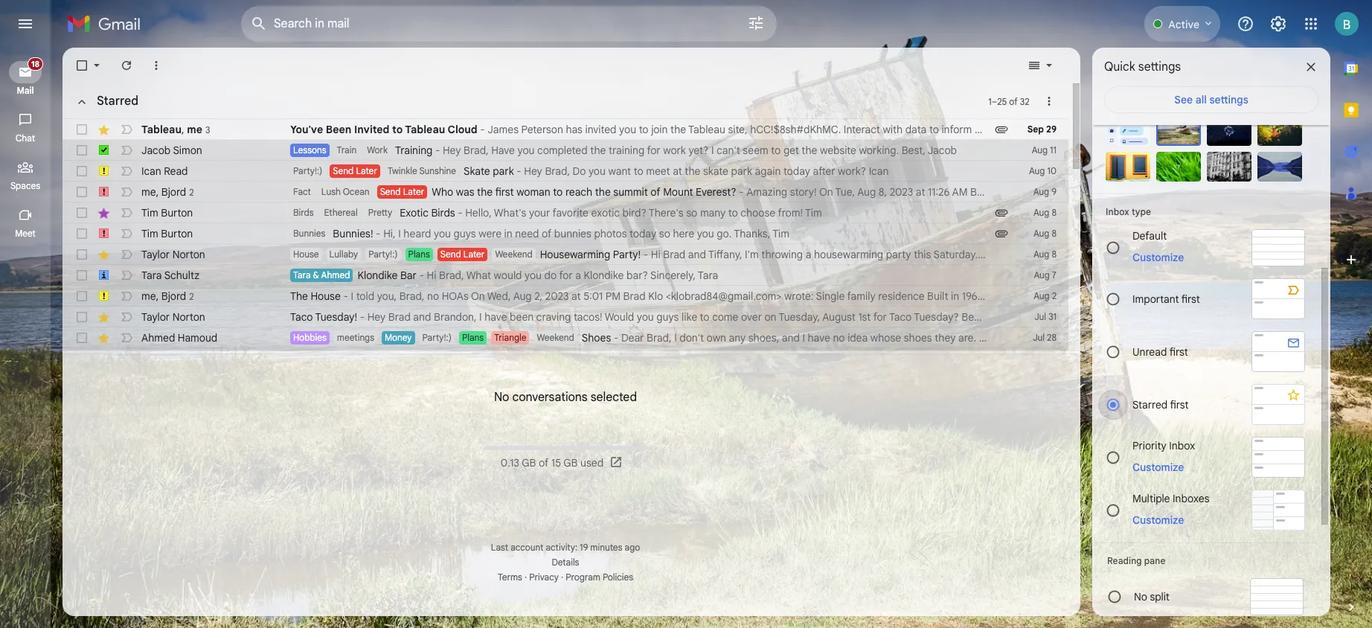 Task type: vqa. For each thing, say whether or not it's contained in the screenshot.
Toggle split pane mode image
yes



Task type: describe. For each thing, give the bounding box(es) containing it.
1 horizontal spatial birds
[[431, 206, 455, 220]]

taylor up parking
[[1170, 248, 1198, 261]]

gas
[[1074, 290, 1091, 303]]

with
[[883, 123, 903, 136]]

own
[[707, 331, 727, 345]]

for right love
[[1039, 248, 1052, 261]]

like
[[682, 310, 698, 324]]

brad, down bar
[[400, 290, 425, 303]]

i left the don't
[[675, 331, 677, 345]]

need
[[515, 227, 539, 240]]

1 vertical spatial today
[[630, 227, 657, 240]]

party
[[886, 248, 912, 261]]

row containing ican read
[[63, 161, 1069, 182]]

of left 32
[[1010, 96, 1018, 107]]

i right the saturday.
[[981, 248, 984, 261]]

0 horizontal spatial 1
[[989, 96, 992, 107]]

you right heard
[[434, 227, 451, 240]]

row containing ahmed hamoud
[[63, 328, 1069, 348]]

2 horizontal spatial later
[[464, 249, 485, 260]]

there's
[[649, 206, 684, 220]]

come
[[713, 310, 739, 324]]

program
[[566, 572, 601, 583]]

2 vertical spatial party!:)
[[423, 332, 452, 343]]

bunnies
[[293, 228, 326, 239]]

me , bjord 2 for aug 9
[[141, 185, 194, 198]]

me for aug 9
[[141, 185, 156, 198]]

4 row from the top
[[63, 182, 1069, 203]]

used
[[581, 457, 604, 470]]

hi,
[[384, 227, 396, 240]]

work?
[[838, 165, 867, 178]]

brad, up hoas
[[439, 269, 464, 282]]

schultz
[[164, 269, 200, 282]]

ahmed hamoud
[[141, 331, 218, 345]]

0 horizontal spatial ahmed
[[141, 331, 175, 345]]

to left get
[[772, 144, 781, 157]]

1 horizontal spatial would
[[986, 248, 1015, 261]]

policies
[[603, 572, 634, 583]]

taylor norton for aug 8
[[141, 248, 205, 261]]

0 horizontal spatial in
[[504, 227, 513, 240]]

0 horizontal spatial birds
[[293, 207, 314, 218]]

- up sunshine in the top of the page
[[435, 144, 440, 157]]

bjord for aug 2
[[161, 289, 186, 303]]

first for important first
[[1182, 292, 1201, 306]]

brad, down the taco tuesday! - hey brad and brandon, i have been craving tacos! would you guys like to come over on tuesday, august 1st for taco tuesday? best, taylor
[[647, 331, 672, 345]]

aug 8 for tim
[[1034, 228, 1057, 239]]

main content containing starred
[[63, 48, 1373, 628]]

what's
[[494, 206, 527, 220]]

for right "do"
[[559, 269, 573, 282]]

terms link
[[498, 572, 523, 583]]

i down 'on'
[[480, 310, 482, 324]]

you right have
[[518, 144, 535, 157]]

james
[[488, 123, 519, 136]]

hey for brandon,
[[368, 310, 386, 324]]

taylor up ahmed hamoud in the bottom left of the page
[[141, 310, 170, 324]]

has attachment image for aug
[[995, 226, 1010, 241]]

yet?
[[689, 144, 709, 157]]

website
[[820, 144, 857, 157]]

party!
[[613, 248, 641, 261]]

15
[[552, 457, 561, 470]]

spaces heading
[[0, 180, 51, 192]]

1 aug 8 from the top
[[1034, 207, 1057, 218]]

wrote:
[[785, 290, 814, 303]]

pm
[[606, 290, 621, 303]]

all
[[1196, 93, 1207, 106]]

after
[[813, 165, 836, 178]]

privacy
[[529, 572, 559, 583]]

you up 7
[[1055, 248, 1072, 261]]

0 horizontal spatial party!:)
[[293, 165, 323, 176]]

<klobrad84@gmail.com>
[[666, 290, 782, 303]]

the down the invited at the top left of page
[[591, 144, 606, 157]]

mount
[[663, 185, 694, 199]]

aug left 2,
[[513, 290, 532, 303]]

again
[[755, 165, 781, 178]]

want
[[609, 165, 631, 178]]

2 horizontal spatial tara
[[698, 269, 719, 282]]

1 vertical spatial later
[[403, 186, 425, 197]]

$350
[[1252, 290, 1277, 303]]

training
[[395, 144, 433, 157]]

priority inbox
[[1133, 439, 1196, 452]]

12 row from the top
[[63, 348, 1069, 369]]

2 horizontal spatial guys
[[1075, 248, 1097, 261]]

customize for priority inbox
[[1133, 460, 1185, 474]]

advanced search options image
[[742, 8, 771, 38]]

bjord for aug 9
[[161, 185, 186, 198]]

2 jacob from the left
[[928, 144, 957, 157]]

brandon,
[[434, 310, 477, 324]]

1 vertical spatial weekend
[[537, 332, 575, 343]]

burton for bunnies
[[161, 227, 193, 240]]

tim burton for exotic
[[141, 206, 193, 220]]

to left join
[[639, 123, 649, 136]]

5:01
[[584, 290, 603, 303]]

0 horizontal spatial send
[[333, 165, 354, 176]]

lush ocean
[[322, 186, 370, 197]]

1 vertical spatial send
[[380, 186, 401, 197]]

tim up throwing
[[773, 227, 790, 240]]

the right 'was'
[[477, 185, 493, 199]]

forced
[[986, 290, 1019, 303]]

meet
[[15, 228, 36, 239]]

to right "like"
[[700, 310, 710, 324]]

you right do
[[589, 165, 606, 178]]

i left told
[[351, 290, 354, 303]]

ago
[[625, 542, 640, 553]]

1 horizontal spatial no
[[833, 331, 845, 345]]

8 for tim
[[1052, 228, 1057, 239]]

2 vertical spatial best,
[[962, 310, 986, 324]]

0 horizontal spatial settings
[[1139, 60, 1182, 74]]

over
[[742, 310, 762, 324]]

aug for hi brad and tiffany, i'm throwing a housewarming party this saturday. i would love for you guys to come! best, taylor
[[1034, 249, 1050, 260]]

built
[[928, 290, 949, 303]]

has
[[566, 123, 583, 136]]

tim down ican read
[[141, 206, 158, 220]]

2 horizontal spatial send later
[[441, 249, 485, 260]]

aug for hi, i heard you guys were in need of bunnies photos today so here you go. thanks, tim
[[1034, 228, 1050, 239]]

data left important
[[1110, 290, 1131, 303]]

ocean
[[343, 186, 370, 197]]

train
[[337, 144, 357, 156]]

0 horizontal spatial tableau
[[141, 122, 182, 136]]

single
[[816, 290, 845, 303]]

2,
[[535, 290, 543, 303]]

0 vertical spatial later
[[356, 165, 377, 176]]

- right cloud
[[480, 123, 485, 136]]

2 down 7
[[1052, 290, 1057, 302]]

inbox section options image
[[1042, 94, 1057, 109]]

2 ican from the left
[[869, 165, 889, 178]]

–
[[992, 96, 998, 107]]

1 park from the left
[[493, 165, 514, 178]]

tim right from!
[[806, 206, 822, 220]]

0 vertical spatial house
[[293, 249, 319, 260]]

shoes
[[582, 331, 611, 345]]

choose
[[741, 206, 776, 220]]

i right "hi," in the left top of the page
[[398, 227, 401, 240]]

2 for aug 2
[[189, 291, 194, 302]]

to left reach
[[553, 185, 563, 199]]

mail heading
[[0, 85, 51, 97]]

norton for jul 31
[[173, 310, 205, 324]]

customize button for default
[[1124, 249, 1194, 267]]

1 vertical spatial have
[[808, 331, 831, 345]]

9 row from the top
[[63, 286, 1277, 307]]

who was the first woman to reach the summit of mount everest? -
[[432, 185, 747, 199]]

hello,
[[465, 206, 492, 220]]

been
[[510, 310, 534, 324]]

aug down aug 7
[[1034, 290, 1050, 302]]

0 vertical spatial me
[[187, 122, 202, 136]]

told
[[356, 290, 375, 303]]

0 horizontal spatial would
[[494, 269, 522, 282]]

skate
[[704, 165, 729, 178]]

0 vertical spatial weekend
[[495, 249, 533, 260]]

summit
[[614, 185, 648, 199]]

mail
[[17, 85, 34, 96]]

working.
[[860, 144, 899, 157]]

triangle
[[494, 332, 527, 343]]

see all settings
[[1175, 93, 1249, 106]]

aug for hey brad, have you completed the training for work yet? i can't seem to get the website working. best, jacob
[[1032, 144, 1048, 156]]

1 vertical spatial send later
[[380, 186, 425, 197]]

answer
[[1203, 123, 1237, 136]]

aug left 9
[[1034, 186, 1050, 197]]

6 row from the top
[[63, 223, 1069, 244]]

2 horizontal spatial best,
[[1144, 248, 1168, 261]]

program policies link
[[566, 572, 634, 583]]

invited
[[354, 123, 390, 136]]

shoes,
[[749, 331, 780, 345]]

of down meet
[[651, 185, 661, 199]]

- up woman
[[517, 165, 522, 178]]

0 vertical spatial guys
[[454, 227, 476, 240]]

settings inside button
[[1210, 93, 1249, 106]]

2 horizontal spatial tableau
[[689, 123, 726, 136]]

aug 8 for to
[[1034, 249, 1057, 260]]

customize button for multiple inboxes
[[1124, 511, 1194, 529]]

you've been invited to tableau cloud - james peterson has invited you to join the tableau site, hcc!$8sh#dkhmc. interact with data to inform your decisions. customize data visualizations to answer your questions. share discov
[[290, 123, 1373, 136]]

priority
[[1133, 439, 1167, 452]]

hoas
[[442, 290, 469, 303]]

jacob simon
[[141, 144, 202, 157]]

tim up tara schultz
[[141, 227, 158, 240]]

- left hello, at the top left of the page
[[458, 206, 463, 220]]

last account activity: 19 minutes ago details terms · privacy · program policies
[[491, 542, 640, 583]]

1 vertical spatial hi
[[427, 269, 437, 282]]

- right party!
[[644, 248, 649, 261]]

1 ican from the left
[[141, 165, 161, 178]]

to right invited
[[392, 123, 403, 136]]

1 vertical spatial ,
[[156, 185, 159, 198]]

covered
[[1140, 290, 1180, 303]]

chat heading
[[0, 133, 51, 144]]

photos
[[594, 227, 627, 240]]

taylor up tara schultz
[[141, 248, 170, 261]]

2 gb from the left
[[564, 457, 578, 470]]

inbox type
[[1106, 206, 1152, 217]]

family
[[848, 290, 876, 303]]

were
[[479, 227, 502, 240]]

seem
[[743, 144, 769, 157]]

taylor down forced
[[988, 310, 1017, 324]]

twinkle
[[388, 165, 418, 176]]

tacos!
[[574, 310, 603, 324]]

1 klondike from the left
[[358, 269, 398, 282]]

for left work
[[647, 144, 661, 157]]

1 vertical spatial a
[[576, 269, 581, 282]]

details
[[552, 557, 580, 568]]

shoes
[[904, 331, 933, 345]]

29
[[1047, 124, 1057, 135]]

starred tab panel
[[63, 83, 1373, 628]]

brad for housewarming
[[664, 248, 686, 261]]

inboxes
[[1173, 492, 1210, 505]]

brad, up skate at the left of the page
[[464, 144, 489, 157]]

0 horizontal spatial send later
[[333, 165, 377, 176]]

i down tuesday,
[[803, 331, 806, 345]]

brad, down completed
[[545, 165, 570, 178]]

you left go.
[[697, 227, 714, 240]]

1 horizontal spatial in
[[951, 290, 960, 303]]

8 for to
[[1052, 249, 1057, 260]]

1 horizontal spatial tableau
[[405, 123, 445, 136]]

1 vertical spatial house
[[311, 290, 341, 303]]

of right need
[[542, 227, 552, 240]]

0 vertical spatial hi
[[651, 248, 661, 261]]

row containing tara schultz
[[63, 265, 1069, 286]]

training - hey brad, have you completed the training for work yet? i can't seem to get the website working. best, jacob
[[395, 144, 957, 157]]

0 horizontal spatial have
[[485, 310, 507, 324]]

to left inform
[[930, 123, 939, 136]]

you down klo
[[637, 310, 654, 324]]

you left "do"
[[525, 269, 542, 282]]

first for unread first
[[1170, 345, 1189, 358]]

aug for hello, what's your favorite exotic bird? there's so many to choose from! tim
[[1034, 207, 1050, 218]]

unread
[[1133, 345, 1168, 358]]

toggle split pane mode image
[[1027, 58, 1042, 73]]

data right with
[[906, 123, 927, 136]]

invited
[[586, 123, 617, 136]]

burton for exotic
[[161, 206, 193, 220]]

1 jacob from the left
[[141, 144, 171, 157]]

to right many
[[729, 206, 738, 220]]

- right bar
[[420, 269, 424, 282]]

Search in mail search field
[[241, 6, 777, 42]]

i right yet? at the right of page
[[712, 144, 714, 157]]

customize inside starred tab panel
[[1049, 123, 1098, 136]]



Task type: locate. For each thing, give the bounding box(es) containing it.
first right the unread
[[1170, 345, 1189, 358]]

1 vertical spatial me
[[141, 185, 156, 198]]

0 vertical spatial hey
[[443, 144, 461, 157]]

inbox left the type
[[1106, 206, 1130, 217]]

work
[[664, 144, 686, 157]]

me , bjord 2
[[141, 185, 194, 198], [141, 289, 194, 303]]

3 aug 8 from the top
[[1034, 249, 1057, 260]]

0 vertical spatial at
[[673, 165, 683, 178]]

, down tara schultz
[[156, 289, 159, 303]]

tara left &
[[293, 270, 311, 281]]

hey down cloud
[[443, 144, 461, 157]]

ethereal
[[324, 207, 358, 218]]

inbox type element
[[1106, 206, 1306, 217]]

tara for tara schultz
[[141, 269, 162, 282]]

don't
[[680, 331, 704, 345]]

1 vertical spatial so
[[659, 227, 671, 240]]

0 vertical spatial a
[[806, 248, 812, 261]]

tara inside tara & ahmed klondike bar - hi brad, what would you do for a klondike bar? sincerely, tara
[[293, 270, 311, 281]]

2 bjord from the top
[[161, 289, 186, 303]]

3 8 from the top
[[1052, 249, 1057, 260]]

2 horizontal spatial party!:)
[[423, 332, 452, 343]]

jul for norton
[[1035, 311, 1047, 322]]

3 row from the top
[[63, 161, 1069, 182]]

tara left schultz
[[141, 269, 162, 282]]

10 row from the top
[[63, 307, 1069, 328]]

row up bar?
[[63, 244, 1198, 265]]

2 down simon
[[189, 186, 194, 198]]

for right 1st
[[874, 310, 887, 324]]

no right gas
[[1094, 290, 1107, 303]]

1 horizontal spatial no
[[1094, 290, 1107, 303]]

aug for hi brad, what would you do for a klondike bar? sincerely, tara
[[1034, 270, 1050, 281]]

1 vertical spatial no
[[494, 390, 510, 405]]

1 horizontal spatial weekend
[[537, 332, 575, 343]]

customize for default
[[1133, 251, 1185, 264]]

they
[[935, 331, 956, 345]]

data left visualizations
[[1101, 123, 1122, 136]]

1 8 from the top
[[1052, 207, 1057, 218]]

no for no conversations selected
[[494, 390, 510, 405]]

0 horizontal spatial today
[[630, 227, 657, 240]]

search in mail image
[[246, 10, 272, 37]]

8 row from the top
[[63, 265, 1069, 286]]

1 norton from the top
[[173, 248, 205, 261]]

aug left 7
[[1034, 270, 1050, 281]]

support image
[[1237, 15, 1255, 33]]

0 horizontal spatial starred
[[97, 94, 139, 109]]

main content
[[63, 48, 1373, 628]]

aug 8
[[1034, 207, 1057, 218], [1034, 228, 1057, 239], [1034, 249, 1057, 260]]

the up the exotic
[[595, 185, 611, 199]]

tableau , me 3
[[141, 122, 210, 136]]

- left "dear"
[[614, 331, 619, 345]]

training
[[609, 144, 645, 157]]

0 vertical spatial aug 8
[[1034, 207, 1057, 218]]

starred for starred first
[[1133, 398, 1168, 411]]

everest?
[[696, 185, 737, 199]]

0 vertical spatial tim burton
[[141, 206, 193, 220]]

no inside starred tab panel
[[1094, 290, 1107, 303]]

row down "shoes"
[[63, 348, 1069, 369]]

1 burton from the top
[[161, 206, 193, 220]]

, for the house - i told you, brad, no hoas on wed, aug 2, 2023 at 5:01 pm brad klo <klobrad84@gmail.com> wrote: single family residence built in 1962 forced air, natural gas no data 1 covered parking space $350
[[156, 289, 159, 303]]

1 vertical spatial at
[[572, 290, 581, 303]]

row up the favorite
[[63, 182, 1069, 203]]

2 8 from the top
[[1052, 228, 1057, 239]]

and for tiffany,
[[689, 248, 706, 261]]

natural
[[1038, 290, 1072, 303]]

0 horizontal spatial so
[[659, 227, 671, 240]]

2 horizontal spatial and
[[782, 331, 800, 345]]

brad for craving
[[388, 310, 411, 324]]

11
[[1051, 144, 1057, 156]]

7 row from the top
[[63, 244, 1198, 265]]

1 customize button from the top
[[1124, 249, 1194, 267]]

your right answer
[[1239, 123, 1260, 136]]

0 vertical spatial in
[[504, 227, 513, 240]]

0 horizontal spatial taco
[[290, 310, 313, 324]]

customize button down default
[[1124, 249, 1194, 267]]

tim burton down ican read
[[141, 206, 193, 220]]

inbox
[[1106, 206, 1130, 217], [1170, 439, 1196, 452]]

1 horizontal spatial 1
[[1134, 290, 1138, 303]]

2 for aug 9
[[189, 186, 194, 198]]

0 horizontal spatial park
[[493, 165, 514, 178]]

i
[[712, 144, 714, 157], [398, 227, 401, 240], [981, 248, 984, 261], [351, 290, 354, 303], [480, 310, 482, 324], [675, 331, 677, 345], [803, 331, 806, 345]]

send later down twinkle at the top of page
[[380, 186, 425, 197]]

follow link to manage storage image
[[610, 456, 625, 471]]

navigation
[[0, 48, 52, 628]]

aug 8 up love
[[1034, 228, 1057, 239]]

1 gb from the left
[[522, 457, 536, 470]]

2 row from the top
[[63, 140, 1069, 161]]

0 horizontal spatial klondike
[[358, 269, 398, 282]]

aug
[[1032, 144, 1048, 156], [1030, 165, 1046, 176], [1034, 186, 1050, 197], [1034, 207, 1050, 218], [1034, 228, 1050, 239], [1034, 249, 1050, 260], [1034, 270, 1050, 281], [513, 290, 532, 303], [1034, 290, 1050, 302]]

starred for starred
[[97, 94, 139, 109]]

0 vertical spatial customize button
[[1124, 249, 1194, 267]]

25
[[998, 96, 1007, 107]]

completed
[[538, 144, 588, 157]]

exotic birds - hello, what's your favorite exotic bird? there's so many to choose from! tim
[[400, 206, 822, 220]]

the right join
[[671, 123, 687, 136]]

jacob
[[141, 144, 171, 157], [928, 144, 957, 157]]

0 horizontal spatial no
[[427, 290, 439, 303]]

0 vertical spatial burton
[[161, 206, 193, 220]]

house down bunnies
[[293, 249, 319, 260]]

1 bjord from the top
[[161, 185, 186, 198]]

meet heading
[[0, 228, 51, 240]]

aug 8 up aug 7
[[1034, 249, 1057, 260]]

1 vertical spatial taylor norton
[[141, 310, 205, 324]]

party!:) down lessons
[[293, 165, 323, 176]]

1 horizontal spatial later
[[403, 186, 425, 197]]

dear
[[622, 331, 644, 345]]

1 has attachment image from the top
[[995, 122, 1010, 137]]

1 horizontal spatial party!:)
[[369, 249, 398, 260]]

reading
[[1108, 555, 1143, 567]]

0 horizontal spatial your
[[529, 206, 550, 220]]

1 taylor norton from the top
[[141, 248, 205, 261]]

me down tara schultz
[[141, 289, 156, 303]]

important first
[[1133, 292, 1201, 306]]

1 vertical spatial settings
[[1210, 93, 1249, 106]]

important
[[1133, 292, 1180, 306]]

a right throwing
[[806, 248, 812, 261]]

0 horizontal spatial guys
[[454, 227, 476, 240]]

1 vertical spatial customize button
[[1124, 458, 1194, 476]]

to right want
[[634, 165, 644, 178]]

0 horizontal spatial best,
[[902, 144, 926, 157]]

0 vertical spatial and
[[689, 248, 706, 261]]

2 horizontal spatial your
[[1239, 123, 1260, 136]]

in
[[504, 227, 513, 240], [951, 290, 960, 303]]

2 tim burton from the top
[[141, 227, 193, 240]]

gb right 0.13
[[522, 457, 536, 470]]

no left conversations
[[494, 390, 510, 405]]

0 horizontal spatial at
[[572, 290, 581, 303]]

guys down hello, at the top left of the page
[[454, 227, 476, 240]]

1 vertical spatial party!:)
[[369, 249, 398, 260]]

you,
[[377, 290, 397, 303]]

None checkbox
[[74, 143, 89, 158], [74, 164, 89, 179], [74, 185, 89, 200], [74, 205, 89, 220], [74, 226, 89, 241], [74, 268, 89, 283], [74, 289, 89, 304], [74, 310, 89, 325], [74, 143, 89, 158], [74, 164, 89, 179], [74, 185, 89, 200], [74, 205, 89, 220], [74, 226, 89, 241], [74, 268, 89, 283], [74, 289, 89, 304], [74, 310, 89, 325]]

last
[[491, 542, 509, 553]]

reading pane
[[1108, 555, 1166, 567]]

woman
[[517, 185, 551, 199]]

first right covered
[[1182, 292, 1201, 306]]

2 park from the left
[[731, 165, 753, 178]]

3
[[205, 124, 210, 135]]

settings image
[[1270, 15, 1288, 33]]

· down the details
[[561, 572, 564, 583]]

0 vertical spatial no
[[427, 290, 439, 303]]

account
[[511, 542, 544, 553]]

jul 31
[[1035, 311, 1057, 322]]

2 horizontal spatial brad
[[664, 248, 686, 261]]

0 vertical spatial settings
[[1139, 60, 1182, 74]]

you up training
[[619, 123, 637, 136]]

aug up aug 7
[[1034, 249, 1050, 260]]

who
[[432, 185, 454, 199]]

1 me , bjord 2 from the top
[[141, 185, 194, 198]]

plans down brandon,
[[462, 332, 484, 343]]

starred
[[97, 94, 139, 109], [1133, 398, 1168, 411]]

to
[[392, 123, 403, 136], [639, 123, 649, 136], [930, 123, 939, 136], [1190, 123, 1200, 136], [772, 144, 781, 157], [634, 165, 644, 178], [553, 185, 563, 199], [729, 206, 738, 220], [1100, 248, 1109, 261], [700, 310, 710, 324]]

2 burton from the top
[[161, 227, 193, 240]]

starred inside button
[[97, 94, 139, 109]]

1 vertical spatial has attachment image
[[995, 226, 1010, 241]]

today
[[784, 165, 811, 178], [630, 227, 657, 240]]

thanks,
[[734, 227, 771, 240]]

Search in mail text field
[[274, 16, 706, 31]]

more image
[[149, 58, 164, 73]]

1 vertical spatial 8
[[1052, 228, 1057, 239]]

1 row from the top
[[63, 119, 1373, 140]]

today down get
[[784, 165, 811, 178]]

from!
[[778, 206, 803, 220]]

wed,
[[487, 290, 511, 303]]

has attachment image for sep
[[995, 122, 1010, 137]]

the down yet? at the right of page
[[685, 165, 701, 178]]

has attachment image
[[995, 205, 1010, 220]]

gb
[[522, 457, 536, 470], [564, 457, 578, 470]]

1 horizontal spatial a
[[806, 248, 812, 261]]

1 vertical spatial plans
[[462, 332, 484, 343]]

· right terms
[[525, 572, 527, 583]]

best, down the "1962"
[[962, 310, 986, 324]]

hey up woman
[[524, 165, 543, 178]]

aug 10
[[1030, 165, 1057, 176]]

ahmed inside tara & ahmed klondike bar - hi brad, what would you do for a klondike bar? sincerely, tara
[[321, 270, 350, 281]]

jul left the '31' at the right of the page
[[1035, 311, 1047, 322]]

no left idea
[[833, 331, 845, 345]]

and for brandon,
[[413, 310, 431, 324]]

to left come!
[[1100, 248, 1109, 261]]

taylor norton up ahmed hamoud in the bottom left of the page
[[141, 310, 205, 324]]

has attachment image
[[995, 122, 1010, 137], [995, 226, 1010, 241]]

row containing jacob simon
[[63, 140, 1069, 161]]

0 horizontal spatial plans
[[408, 249, 430, 260]]

1 horizontal spatial your
[[975, 123, 996, 136]]

row down craving
[[63, 328, 1069, 348]]

5 row from the top
[[63, 203, 1069, 223]]

aug 8 down aug 9
[[1034, 207, 1057, 218]]

refresh image
[[119, 58, 134, 73]]

customize button for priority inbox
[[1124, 458, 1194, 476]]

a
[[806, 248, 812, 261], [576, 269, 581, 282]]

0 vertical spatial party!:)
[[293, 165, 323, 176]]

quick settings
[[1105, 60, 1182, 74]]

no
[[427, 290, 439, 303], [833, 331, 845, 345]]

bunnies!
[[333, 227, 373, 240]]

1 horizontal spatial starred
[[1133, 398, 1168, 411]]

tab list
[[1331, 48, 1373, 575]]

no for no split
[[1135, 590, 1148, 604]]

settings
[[1139, 60, 1182, 74], [1210, 93, 1249, 106]]

1 tim burton from the top
[[141, 206, 193, 220]]

tara for tara & ahmed klondike bar - hi brad, what would you do for a klondike bar? sincerely, tara
[[293, 270, 311, 281]]

birds down fact
[[293, 207, 314, 218]]

first inside "row"
[[495, 185, 514, 199]]

tim burton for bunnies
[[141, 227, 193, 240]]

house down &
[[311, 290, 341, 303]]

0 vertical spatial brad
[[664, 248, 686, 261]]

2 vertical spatial send later
[[441, 249, 485, 260]]

1
[[989, 96, 992, 107], [1134, 290, 1138, 303]]

ahmed left 28
[[1009, 331, 1042, 345]]

and left brandon,
[[413, 310, 431, 324]]

1 horizontal spatial best,
[[962, 310, 986, 324]]

so
[[687, 206, 698, 220], [659, 227, 671, 240]]

simon
[[173, 144, 202, 157]]

2 vertical spatial customize button
[[1124, 511, 1194, 529]]

your up bunnies bunnies! - hi, i heard you guys were in need of bunnies photos today so here you go. thanks, tim
[[529, 206, 550, 220]]

of left 15
[[539, 457, 549, 470]]

0 horizontal spatial hi
[[427, 269, 437, 282]]

me , bjord 2 down ican read
[[141, 185, 194, 198]]

first for starred first
[[1171, 398, 1189, 411]]

klo
[[649, 290, 663, 303]]

0 vertical spatial inbox
[[1106, 206, 1130, 217]]

taco down residence
[[890, 310, 912, 324]]

1 vertical spatial 1
[[1134, 290, 1138, 303]]

the right get
[[802, 144, 818, 157]]

9
[[1052, 186, 1057, 197]]

0 horizontal spatial a
[[576, 269, 581, 282]]

- right everest?
[[739, 185, 744, 199]]

·
[[525, 572, 527, 583], [561, 572, 564, 583]]

0 vertical spatial jul
[[1035, 311, 1047, 322]]

tim
[[141, 206, 158, 220], [806, 206, 822, 220], [141, 227, 158, 240], [773, 227, 790, 240]]

ican
[[141, 165, 161, 178], [869, 165, 889, 178]]

at
[[673, 165, 683, 178], [572, 290, 581, 303]]

row down 2023
[[63, 307, 1069, 328]]

1 horizontal spatial inbox
[[1170, 439, 1196, 452]]

pretty
[[368, 207, 392, 218]]

- left told
[[344, 290, 348, 303]]

1 left 25
[[989, 96, 992, 107]]

1 taco from the left
[[290, 310, 313, 324]]

reading pane element
[[1108, 555, 1304, 567]]

1 vertical spatial guys
[[1075, 248, 1097, 261]]

2 taco from the left
[[890, 310, 912, 324]]

me , bjord 2 for aug 2
[[141, 289, 194, 303]]

was
[[456, 185, 475, 199]]

quick settings element
[[1105, 60, 1182, 86]]

2 vertical spatial ,
[[156, 289, 159, 303]]

hey for you
[[524, 165, 543, 178]]

in right built at the top right
[[951, 290, 960, 303]]

guys left "like"
[[657, 310, 679, 324]]

taylor
[[141, 248, 170, 261], [1170, 248, 1198, 261], [141, 310, 170, 324], [988, 310, 1017, 324]]

1 horizontal spatial have
[[808, 331, 831, 345]]

norton up schultz
[[173, 248, 205, 261]]

1 vertical spatial best,
[[1144, 248, 1168, 261]]

so left many
[[687, 206, 698, 220]]

0 horizontal spatial ican
[[141, 165, 161, 178]]

0 horizontal spatial no
[[494, 390, 510, 405]]

aug down aug 9
[[1034, 207, 1050, 218]]

2 me , bjord 2 from the top
[[141, 289, 194, 303]]

1 horizontal spatial send
[[380, 186, 401, 197]]

later up ocean
[[356, 165, 377, 176]]

aug for hey brad, do you want to meet at the skate park again today after work? ican
[[1030, 165, 1046, 176]]

2 vertical spatial send
[[441, 249, 461, 260]]

would
[[986, 248, 1015, 261], [494, 269, 522, 282]]

tara up <klobrad84@gmail.com>
[[698, 269, 719, 282]]

me
[[187, 122, 202, 136], [141, 185, 156, 198], [141, 289, 156, 303]]

1 · from the left
[[525, 572, 527, 583]]

hey
[[443, 144, 461, 157], [524, 165, 543, 178], [368, 310, 386, 324]]

have
[[492, 144, 515, 157]]

- down told
[[360, 310, 365, 324]]

navigation containing mail
[[0, 48, 52, 628]]

any
[[729, 331, 746, 345]]

later up what
[[464, 249, 485, 260]]

1 horizontal spatial today
[[784, 165, 811, 178]]

would
[[605, 310, 634, 324]]

heard
[[404, 227, 431, 240]]

plans down heard
[[408, 249, 430, 260]]

2 aug 8 from the top
[[1034, 228, 1057, 239]]

0 vertical spatial plans
[[408, 249, 430, 260]]

selected
[[591, 390, 637, 405]]

lullaby
[[330, 249, 358, 260]]

activity:
[[546, 542, 578, 553]]

28
[[1048, 332, 1057, 343]]

2 norton from the top
[[173, 310, 205, 324]]

row
[[63, 119, 1373, 140], [63, 140, 1069, 161], [63, 161, 1069, 182], [63, 182, 1069, 203], [63, 203, 1069, 223], [63, 223, 1069, 244], [63, 244, 1198, 265], [63, 265, 1069, 286], [63, 286, 1277, 307], [63, 307, 1069, 328], [63, 328, 1069, 348], [63, 348, 1069, 369]]

customize for multiple inboxes
[[1133, 513, 1185, 527]]

space
[[1221, 290, 1249, 303]]

1 horizontal spatial at
[[673, 165, 683, 178]]

to left answer
[[1190, 123, 1200, 136]]

send up pretty
[[380, 186, 401, 197]]

0 vertical spatial best,
[[902, 144, 926, 157]]

gmail image
[[67, 9, 148, 39]]

norton for aug 8
[[173, 248, 205, 261]]

0 horizontal spatial inbox
[[1106, 206, 1130, 217]]

starred up the priority
[[1133, 398, 1168, 411]]

send up 'lush ocean'
[[333, 165, 354, 176]]

2 vertical spatial aug 8
[[1034, 249, 1057, 260]]

2 taylor norton from the top
[[141, 310, 205, 324]]

whose
[[871, 331, 902, 345]]

bjord down read
[[161, 185, 186, 198]]

1 vertical spatial would
[[494, 269, 522, 282]]

inform
[[942, 123, 973, 136]]

11 row from the top
[[63, 328, 1069, 348]]

2
[[189, 186, 194, 198], [1052, 290, 1057, 302], [189, 291, 194, 302]]

taco tuesday! - hey brad and brandon, i have been craving tacos! would you guys like to come over on tuesday, august 1st for taco tuesday? best, taylor
[[290, 310, 1017, 324]]

1 horizontal spatial so
[[687, 206, 698, 220]]

2 vertical spatial guys
[[657, 310, 679, 324]]

taylor norton for jul 31
[[141, 310, 205, 324]]

me for aug 2
[[141, 289, 156, 303]]

best, down with
[[902, 144, 926, 157]]

0 vertical spatial would
[[986, 248, 1015, 261]]

customize down priority inbox
[[1133, 460, 1185, 474]]

customize down multiple
[[1133, 513, 1185, 527]]

sep 29
[[1028, 124, 1057, 135]]

1 horizontal spatial brad
[[624, 290, 646, 303]]

inbox right the priority
[[1170, 439, 1196, 452]]

me left 3
[[187, 122, 202, 136]]

1 horizontal spatial tara
[[293, 270, 311, 281]]

3 customize button from the top
[[1124, 511, 1194, 529]]

, for you've been invited to tableau cloud - james peterson has invited you to join the tableau site, hcc!$8sh#dkhmc. interact with data to inform your decisions. customize data visualizations to answer your questions. share discov
[[182, 122, 184, 136]]

on
[[471, 290, 485, 303]]

meet
[[646, 165, 670, 178]]

2 vertical spatial and
[[782, 331, 800, 345]]

row up 2023
[[63, 265, 1069, 286]]

1 horizontal spatial ·
[[561, 572, 564, 583]]

unread first
[[1133, 345, 1189, 358]]

jul for hamoud
[[1033, 332, 1045, 343]]

0.13 gb of 15 gb used
[[501, 457, 604, 470]]

- left "hi," in the left top of the page
[[376, 227, 381, 240]]

bunnies bunnies! - hi, i heard you guys were in need of bunnies photos today so here you go. thanks, tim
[[293, 227, 790, 240]]

row containing tableau
[[63, 119, 1373, 140]]

jul left 28
[[1033, 332, 1045, 343]]

2 horizontal spatial ahmed
[[1009, 331, 1042, 345]]

2 has attachment image from the top
[[995, 226, 1010, 241]]

2 customize button from the top
[[1124, 458, 1194, 476]]

2 · from the left
[[561, 572, 564, 583]]

house
[[293, 249, 319, 260], [311, 290, 341, 303]]

,
[[182, 122, 184, 136], [156, 185, 159, 198], [156, 289, 159, 303]]

1 vertical spatial inbox
[[1170, 439, 1196, 452]]

me down ican read
[[141, 185, 156, 198]]

None checkbox
[[74, 58, 89, 73], [74, 122, 89, 137], [74, 247, 89, 262], [74, 331, 89, 345], [74, 58, 89, 73], [74, 122, 89, 137], [74, 247, 89, 262], [74, 331, 89, 345]]

send later
[[333, 165, 377, 176], [380, 186, 425, 197], [441, 249, 485, 260]]

tuesday!
[[315, 310, 357, 324]]

2 klondike from the left
[[584, 269, 624, 282]]

main menu image
[[16, 15, 34, 33]]

tableau up training
[[405, 123, 445, 136]]



